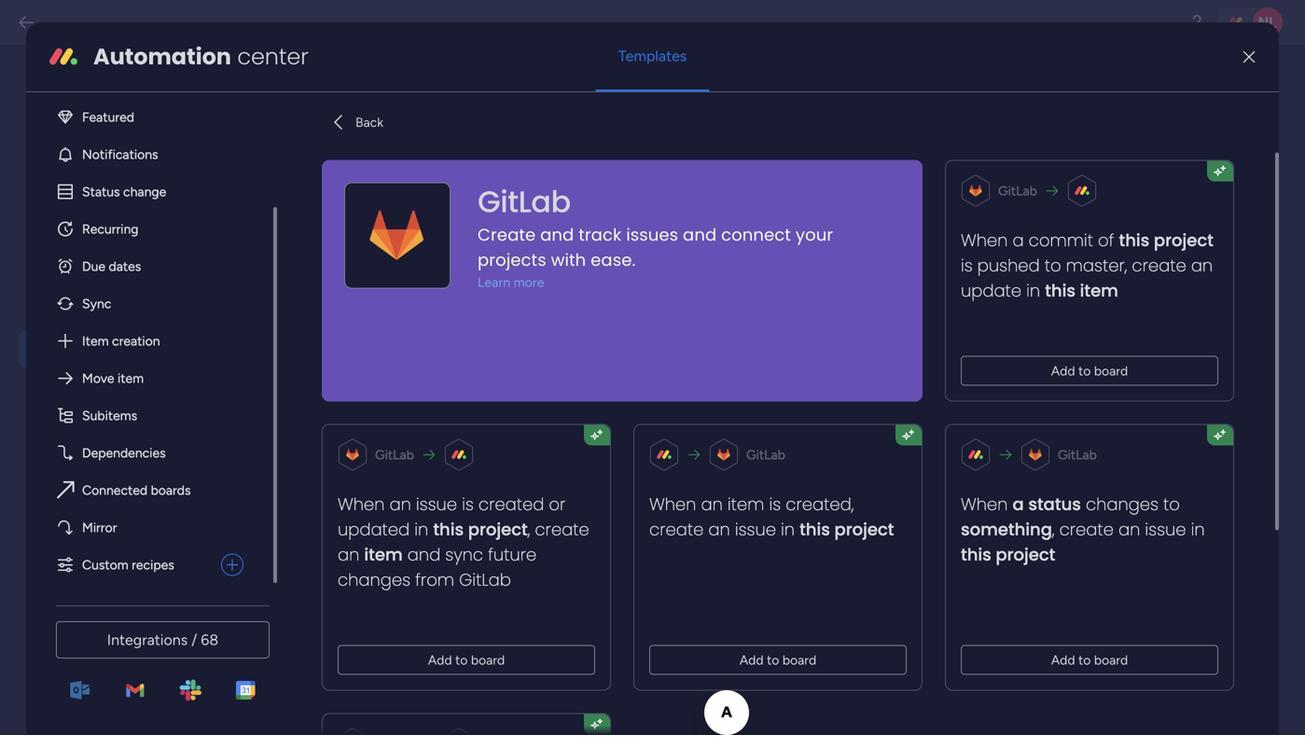 Task type: describe. For each thing, give the bounding box(es) containing it.
noah lott image
[[1253, 7, 1283, 37]]

commit
[[1029, 228, 1093, 252]]

gitlab inside gitlab create and track issues and connect your projects with ease. learn more
[[478, 181, 571, 222]]

customization button
[[19, 208, 235, 244]]

future
[[488, 543, 537, 567]]

be
[[543, 255, 558, 272]]

project down created,
[[835, 518, 894, 541]]

at
[[602, 255, 615, 272]]

, inside ", create an"
[[528, 518, 530, 541]]

when for when an item is created, create an issue in
[[649, 492, 696, 516]]

connected boards option
[[41, 471, 258, 509]]

board for something
[[1094, 652, 1128, 668]]

tidy up button
[[19, 454, 235, 490]]

this project for created,
[[800, 518, 894, 541]]

learn more link for create and track issues and connect your projects with ease.
[[478, 273, 873, 291]]

very
[[490, 395, 517, 412]]

to inside when a commit of this project is pushed to master, create an update in
[[1045, 254, 1061, 277]]

security button
[[19, 290, 235, 326]]

this project for created
[[433, 518, 528, 541]]

created
[[479, 492, 544, 516]]

token
[[391, 416, 426, 433]]

updated
[[338, 518, 410, 541]]

the for the monday app api gives you powerful capabilities in order to enhance your monday app experience. it's very important to keep your api token secure.
[[366, 353, 389, 370]]

add to board for this item
[[1051, 363, 1128, 379]]

change
[[123, 184, 166, 199]]

notifications
[[82, 146, 158, 162]]

in inside when an item is created, create an issue in
[[781, 518, 795, 541]]

add to board for item
[[428, 652, 505, 668]]

create
[[478, 223, 536, 247]]

2 vertical spatial your
[[636, 395, 664, 412]]

api up order
[[473, 353, 495, 370]]

recipes
[[132, 557, 174, 573]]

users button
[[19, 249, 235, 285]]

project inside when a commit of this project is pushed to master, create an update in
[[1154, 228, 1214, 252]]

add for item
[[428, 652, 452, 668]]

due
[[82, 258, 105, 274]]

created,
[[786, 492, 854, 516]]

sync
[[445, 543, 483, 567]]

item down master,
[[1080, 279, 1119, 303]]

back
[[355, 114, 384, 130]]

gives
[[498, 353, 531, 370]]

gitlab inside the and sync future changes from gitlab
[[459, 568, 511, 592]]

/
[[191, 631, 197, 649]]

usage stats button
[[19, 413, 235, 449]]

usage
[[70, 421, 117, 441]]

in inside when a status changes to something , create an issue in this project
[[1191, 518, 1205, 541]]

changes for to
[[1086, 492, 1159, 516]]

security
[[70, 298, 132, 318]]

v2
[[346, 84, 368, 109]]

general
[[70, 174, 128, 195]]

automation  center image
[[48, 42, 78, 72]]

or
[[549, 492, 566, 516]]

administration
[[33, 79, 219, 113]]

customization
[[70, 216, 179, 236]]

developers.monday.com
[[366, 276, 518, 293]]

issue inside when an item is created, create an issue in
[[735, 518, 776, 541]]

automation
[[93, 41, 231, 72]]

cross account copier
[[69, 626, 177, 671]]

experience.
[[393, 395, 465, 412]]

billing
[[70, 380, 114, 400]]

dependencies
[[82, 445, 166, 461]]

api v2 token
[[310, 84, 428, 109]]

usage stats
[[70, 421, 158, 441]]

mirror
[[82, 519, 117, 535]]

the for the api documentation can be found at developers.monday.com
[[366, 255, 389, 272]]

gitlab up when an item is created, create an issue in
[[746, 447, 785, 463]]

permissions
[[70, 585, 158, 605]]

notifications option
[[41, 136, 258, 173]]

this down master,
[[1045, 279, 1076, 303]]

pushed
[[978, 254, 1040, 277]]

integrations
[[107, 631, 188, 649]]

create inside when a status changes to something , create an issue in this project
[[1060, 518, 1114, 541]]

only
[[443, 198, 465, 213]]

an inside when an issue is created or updated in
[[390, 492, 411, 516]]

api left token
[[366, 416, 387, 433]]

cross account copier button
[[19, 618, 235, 680]]

status
[[1029, 492, 1081, 516]]

important
[[520, 395, 582, 412]]

developers.monday.com link
[[366, 276, 518, 293]]

from
[[415, 568, 454, 592]]

create inside when a commit of this project is pushed to master, create an update in
[[1132, 254, 1187, 277]]

content directory
[[70, 503, 203, 523]]

recurring
[[82, 221, 139, 237]]

and inside the and sync future changes from gitlab
[[407, 543, 441, 567]]

a for status
[[1013, 492, 1024, 516]]

app banner image gitlab image
[[368, 206, 427, 265]]

cross
[[69, 626, 112, 646]]

0 vertical spatial monday
[[392, 353, 443, 370]]

a for commit
[[1013, 228, 1024, 252]]

item creation option
[[41, 322, 258, 359]]

item down updated on the left
[[364, 543, 403, 567]]

an inside ", create an"
[[338, 543, 360, 567]]

integrations / 68
[[107, 631, 218, 649]]

keep
[[602, 395, 632, 412]]

create inside ", create an"
[[535, 518, 589, 541]]

boards
[[151, 482, 191, 498]]

dapulse info image
[[328, 253, 347, 281]]

item
[[82, 333, 109, 349]]

an inside when a commit of this project is pushed to master, create an update in
[[1191, 254, 1213, 277]]

item inside option
[[118, 370, 144, 386]]

tidy
[[70, 462, 101, 482]]

can
[[517, 255, 539, 272]]

master,
[[1066, 254, 1127, 277]]

mirror option
[[41, 509, 258, 546]]

when for when an issue is created or updated in
[[338, 492, 385, 516]]

directory
[[136, 503, 203, 523]]

learn inside gitlab create and track issues and connect your projects with ease. learn more
[[478, 274, 510, 290]]

1 horizontal spatial monday
[[596, 374, 647, 391]]

automation center
[[93, 41, 309, 72]]

custom
[[82, 557, 128, 573]]

users
[[70, 257, 112, 277]]

in inside when a commit of this project is pushed to master, create an update in
[[1026, 279, 1040, 303]]

due dates
[[82, 258, 141, 274]]

custom recipes option
[[41, 546, 214, 583]]

this inside when a commit of this project is pushed to master, create an update in
[[1119, 228, 1150, 252]]

up
[[105, 462, 127, 482]]

api button
[[19, 331, 235, 367]]



Task type: locate. For each thing, give the bounding box(es) containing it.
is inside when an issue is created or updated in
[[462, 492, 474, 516]]

and sync future changes from gitlab
[[338, 543, 537, 592]]

issue inside when an issue is created or updated in
[[416, 492, 457, 516]]

1 vertical spatial your
[[565, 374, 593, 391]]

learn more link for administration
[[33, 118, 235, 139]]

api up the developers.monday.com
[[392, 255, 414, 272]]

changes inside when a status changes to something , create an issue in this project
[[1086, 492, 1159, 516]]

project down created
[[468, 518, 528, 541]]

general button
[[19, 167, 235, 203]]

issues
[[626, 223, 678, 247]]

0 horizontal spatial app
[[366, 395, 389, 412]]

1 horizontal spatial your
[[636, 395, 664, 412]]

back button
[[322, 107, 391, 137]]

board
[[1094, 363, 1128, 379], [471, 652, 505, 668], [783, 652, 817, 668], [1094, 652, 1128, 668]]

status change
[[82, 184, 166, 199]]

when an issue is created or updated in
[[338, 492, 566, 541]]

this down created,
[[800, 518, 830, 541]]

is for when an item is created, create an issue in
[[769, 492, 781, 516]]

is up ", create an"
[[462, 492, 474, 516]]

this project
[[433, 518, 528, 541], [800, 518, 894, 541]]

copier
[[69, 651, 116, 671]]

2 horizontal spatial your
[[796, 223, 833, 247]]

gitlab
[[478, 181, 571, 222], [998, 183, 1037, 199], [375, 447, 414, 463], [746, 447, 785, 463], [1058, 447, 1097, 463], [459, 568, 511, 592]]

2 horizontal spatial is
[[961, 254, 973, 277]]

a inside when a status changes to something , create an issue in this project
[[1013, 492, 1024, 516]]

documentation
[[417, 255, 513, 272]]

1 horizontal spatial changes
[[1086, 492, 1159, 516]]

learn inside administration learn more
[[33, 119, 67, 136]]

when inside when a status changes to something , create an issue in this project
[[961, 492, 1008, 516]]

this down 'something'
[[961, 543, 992, 567]]

, down status
[[1052, 518, 1055, 541]]

featured option
[[41, 98, 258, 136]]

1 horizontal spatial more
[[514, 274, 544, 290]]

apps button
[[19, 536, 235, 572]]

tokens
[[539, 198, 576, 213]]

when a status changes to something , create an issue in this project
[[961, 492, 1205, 567]]

your down powerful
[[565, 374, 593, 391]]

project
[[1154, 228, 1214, 252], [468, 518, 528, 541], [835, 518, 894, 541], [996, 543, 1056, 567]]

this right the of
[[1119, 228, 1150, 252]]

and up with
[[540, 223, 574, 247]]

add to board for something
[[1051, 652, 1128, 668]]

in the new api there are only personal api tokens
[[310, 198, 576, 213]]

center
[[237, 41, 309, 72]]

this item
[[1045, 279, 1119, 303]]

project inside when a status changes to something , create an issue in this project
[[996, 543, 1056, 567]]

gitlab up status
[[1058, 447, 1097, 463]]

add for this item
[[1051, 363, 1075, 379]]

api up move
[[70, 339, 95, 359]]

2 this project from the left
[[800, 518, 894, 541]]

1 vertical spatial learn
[[478, 274, 510, 290]]

this inside when a status changes to something , create an issue in this project
[[961, 543, 992, 567]]

learn more link down issues
[[478, 273, 873, 291]]

when an item is created, create an issue in
[[649, 492, 854, 541]]

a inside when a commit of this project is pushed to master, create an update in
[[1013, 228, 1024, 252]]

when
[[961, 228, 1008, 252], [338, 492, 385, 516], [649, 492, 696, 516], [961, 492, 1008, 516]]

project right the of
[[1154, 228, 1214, 252]]

account
[[116, 626, 177, 646]]

enhance
[[508, 374, 561, 391]]

dates
[[109, 258, 141, 274]]

1 a from the top
[[1013, 228, 1024, 252]]

add to board button for item
[[338, 645, 595, 675]]

when a commit of this project is pushed to master, create an update in
[[961, 228, 1214, 303]]

0 horizontal spatial more
[[71, 119, 103, 136]]

to
[[1045, 254, 1061, 277], [1079, 363, 1091, 379], [491, 374, 505, 391], [585, 395, 599, 412], [1164, 492, 1180, 516], [455, 652, 468, 668], [767, 652, 779, 668], [1079, 652, 1091, 668]]

in inside when an issue is created or updated in
[[414, 518, 428, 541]]

changes for from
[[338, 568, 411, 592]]

monday up 'capabilities'
[[392, 353, 443, 370]]

changes inside the and sync future changes from gitlab
[[338, 568, 411, 592]]

move item option
[[41, 359, 258, 397]]

ease.
[[591, 248, 636, 272]]

when inside when a commit of this project is pushed to master, create an update in
[[961, 228, 1008, 252]]

add to board
[[1051, 363, 1128, 379], [428, 652, 505, 668], [740, 652, 817, 668], [1051, 652, 1128, 668]]

when for when a commit of this project is pushed to master, create an update in
[[961, 228, 1008, 252]]

the up 'capabilities'
[[366, 353, 389, 370]]

1 vertical spatial monday
[[596, 374, 647, 391]]

an inside when a status changes to something , create an issue in this project
[[1119, 518, 1140, 541]]

of
[[1098, 228, 1114, 252]]

0 horizontal spatial issue
[[416, 492, 457, 516]]

more inside administration learn more
[[71, 119, 103, 136]]

gitlab up create
[[478, 181, 571, 222]]

recurring option
[[41, 210, 258, 247]]

changes right status
[[1086, 492, 1159, 516]]

0 vertical spatial learn
[[33, 119, 67, 136]]

something
[[961, 518, 1052, 541]]

1 vertical spatial a
[[1013, 492, 1024, 516]]

1 the from the top
[[366, 255, 389, 272]]

dependencies option
[[41, 434, 258, 471]]

1 vertical spatial app
[[366, 395, 389, 412]]

more up the notifications
[[71, 119, 103, 136]]

0 horizontal spatial changes
[[338, 568, 411, 592]]

0 vertical spatial learn more link
[[33, 118, 235, 139]]

and right issues
[[683, 223, 717, 247]]

,
[[528, 518, 530, 541], [1052, 518, 1055, 541]]

sync
[[82, 296, 111, 311]]

more
[[71, 119, 103, 136], [514, 274, 544, 290]]

due dates option
[[41, 247, 258, 285]]

the inside the monday app api gives you powerful capabilities in order to enhance your monday app experience. it's very important to keep your api token secure.
[[366, 353, 389, 370]]

personal
[[468, 198, 515, 213]]

apps
[[70, 544, 109, 564]]

item inside when an item is created, create an issue in
[[728, 492, 765, 516]]

monday up keep
[[596, 374, 647, 391]]

you
[[534, 353, 558, 370]]

is inside when an item is created, create an issue in
[[769, 492, 781, 516]]

2 horizontal spatial and
[[683, 223, 717, 247]]

more inside gitlab create and track issues and connect your projects with ease. learn more
[[514, 274, 544, 290]]

1 horizontal spatial learn
[[478, 274, 510, 290]]

status change option
[[41, 173, 258, 210]]

in
[[1026, 279, 1040, 303], [440, 374, 451, 391], [414, 518, 428, 541], [781, 518, 795, 541], [1191, 518, 1205, 541]]

api left v2
[[310, 84, 341, 109]]

tidy up
[[70, 462, 127, 482]]

learn left featured
[[33, 119, 67, 136]]

1 horizontal spatial is
[[769, 492, 781, 516]]

0 vertical spatial app
[[446, 353, 470, 370]]

1 vertical spatial learn more link
[[478, 273, 873, 291]]

api inside button
[[70, 339, 95, 359]]

when for when a status changes to something , create an issue in this project
[[961, 492, 1008, 516]]

help image
[[1188, 13, 1206, 32]]

add to board button for something
[[961, 645, 1219, 675]]

issue inside when a status changes to something , create an issue in this project
[[1145, 518, 1186, 541]]

api left tokens
[[518, 198, 536, 213]]

list box containing featured
[[41, 98, 277, 583]]

0 vertical spatial your
[[796, 223, 833, 247]]

project down 'something'
[[996, 543, 1056, 567]]

0 vertical spatial more
[[71, 119, 103, 136]]

1 vertical spatial changes
[[338, 568, 411, 592]]

the api documentation can be found at developers.monday.com
[[366, 255, 615, 293]]

there
[[391, 198, 420, 213]]

move
[[82, 370, 114, 386]]

0 vertical spatial changes
[[1086, 492, 1159, 516]]

0 horizontal spatial learn more link
[[33, 118, 235, 139]]

a up pushed
[[1013, 228, 1024, 252]]

add for something
[[1051, 652, 1075, 668]]

connected
[[82, 482, 148, 498]]

back to workspace image
[[17, 13, 35, 32]]

0 vertical spatial a
[[1013, 228, 1024, 252]]

sync option
[[41, 285, 258, 322]]

gitlab down token
[[375, 447, 414, 463]]

0 horizontal spatial ,
[[528, 518, 530, 541]]

subitems
[[82, 408, 137, 423]]

when inside when an item is created, create an issue in
[[649, 492, 696, 516]]

found
[[562, 255, 599, 272]]

issue
[[416, 492, 457, 516], [735, 518, 776, 541], [1145, 518, 1186, 541]]

are
[[423, 198, 440, 213]]

move item
[[82, 370, 144, 386]]

with
[[551, 248, 586, 272]]

content directory button
[[19, 495, 235, 531]]

billing button
[[19, 372, 235, 408]]

more down can
[[514, 274, 544, 290]]

1 horizontal spatial app
[[446, 353, 470, 370]]

1 horizontal spatial ,
[[1052, 518, 1055, 541]]

2 the from the top
[[366, 353, 389, 370]]

api right new
[[370, 198, 388, 213]]

it's
[[468, 395, 486, 412]]

subitems option
[[41, 397, 258, 434]]

2 , from the left
[[1052, 518, 1055, 541]]

item left created,
[[728, 492, 765, 516]]

item down the 'api' button
[[118, 370, 144, 386]]

learn more link
[[33, 118, 235, 139], [478, 273, 873, 291]]

1 this project from the left
[[433, 518, 528, 541]]

track
[[579, 223, 622, 247]]

item
[[1080, 279, 1119, 303], [118, 370, 144, 386], [728, 492, 765, 516], [364, 543, 403, 567]]

0 horizontal spatial this project
[[433, 518, 528, 541]]

is
[[961, 254, 973, 277], [462, 492, 474, 516], [769, 492, 781, 516]]

changes down updated on the left
[[338, 568, 411, 592]]

learn more link up the notifications
[[33, 118, 235, 139]]

the monday app api gives you powerful capabilities in order to enhance your monday app experience. it's very important to keep your api token secure.
[[366, 353, 664, 433]]

68
[[201, 631, 218, 649]]

connect
[[721, 223, 791, 247]]

app down 'capabilities'
[[366, 395, 389, 412]]

this up the 'sync'
[[433, 518, 464, 541]]

integrations / 68 button
[[56, 621, 270, 659]]

gitlab up commit
[[998, 183, 1037, 199]]

is up update
[[961, 254, 973, 277]]

in inside the monday app api gives you powerful capabilities in order to enhance your monday app experience. it's very important to keep your api token secure.
[[440, 374, 451, 391]]

api inside the api documentation can be found at developers.monday.com
[[392, 255, 414, 272]]

monday
[[392, 353, 443, 370], [596, 374, 647, 391]]

1 , from the left
[[528, 518, 530, 541]]

this project up the 'sync'
[[433, 518, 528, 541]]

your right keep
[[636, 395, 664, 412]]

is left created,
[[769, 492, 781, 516]]

is for when an issue is created or updated in
[[462, 492, 474, 516]]

create inside when an item is created, create an issue in
[[649, 518, 704, 541]]

0 horizontal spatial and
[[407, 543, 441, 567]]

app up order
[[446, 353, 470, 370]]

2 horizontal spatial issue
[[1145, 518, 1186, 541]]

to inside when a status changes to something , create an issue in this project
[[1164, 492, 1180, 516]]

1 horizontal spatial and
[[540, 223, 574, 247]]

the inside the api documentation can be found at developers.monday.com
[[366, 255, 389, 272]]

add
[[1051, 363, 1075, 379], [428, 652, 452, 668], [740, 652, 764, 668], [1051, 652, 1075, 668]]

0 horizontal spatial learn
[[33, 119, 67, 136]]

capabilities
[[366, 374, 436, 391]]

this project down created,
[[800, 518, 894, 541]]

, inside when a status changes to something , create an issue in this project
[[1052, 518, 1055, 541]]

your inside gitlab create and track issues and connect your projects with ease. learn more
[[796, 223, 833, 247]]

0 vertical spatial the
[[366, 255, 389, 272]]

0 horizontal spatial monday
[[392, 353, 443, 370]]

when inside when an issue is created or updated in
[[338, 492, 385, 516]]

custom recipes
[[82, 557, 174, 573]]

projects
[[478, 248, 546, 272]]

list box
[[41, 98, 277, 583]]

1 vertical spatial the
[[366, 353, 389, 370]]

this
[[1119, 228, 1150, 252], [1045, 279, 1076, 303], [433, 518, 464, 541], [800, 518, 830, 541], [961, 543, 992, 567]]

a up 'something'
[[1013, 492, 1024, 516]]

gitlab down the 'sync'
[[459, 568, 511, 592]]

board for this item
[[1094, 363, 1128, 379]]

learn down projects
[[478, 274, 510, 290]]

1 horizontal spatial learn more link
[[478, 273, 873, 291]]

0 horizontal spatial your
[[565, 374, 593, 391]]

1 horizontal spatial issue
[[735, 518, 776, 541]]

add to board button for this item
[[961, 356, 1219, 386]]

is inside when a commit of this project is pushed to master, create an update in
[[961, 254, 973, 277]]

2 a from the top
[[1013, 492, 1024, 516]]

secure.
[[429, 416, 474, 433]]

1 vertical spatial more
[[514, 274, 544, 290]]

your right connect
[[796, 223, 833, 247]]

item creation
[[82, 333, 160, 349]]

the right dapulse info icon at left
[[366, 255, 389, 272]]

stats
[[121, 421, 158, 441]]

status
[[82, 184, 120, 199]]

the
[[323, 198, 341, 213]]

0 horizontal spatial is
[[462, 492, 474, 516]]

board for item
[[471, 652, 505, 668]]

1 horizontal spatial this project
[[800, 518, 894, 541]]

and up 'from'
[[407, 543, 441, 567]]

powerful
[[561, 353, 616, 370]]

featured
[[82, 109, 134, 125]]

add to board button
[[961, 356, 1219, 386], [338, 645, 595, 675], [649, 645, 907, 675], [961, 645, 1219, 675]]

, up future
[[528, 518, 530, 541]]



Task type: vqa. For each thing, say whether or not it's contained in the screenshot.
DUE DATES
yes



